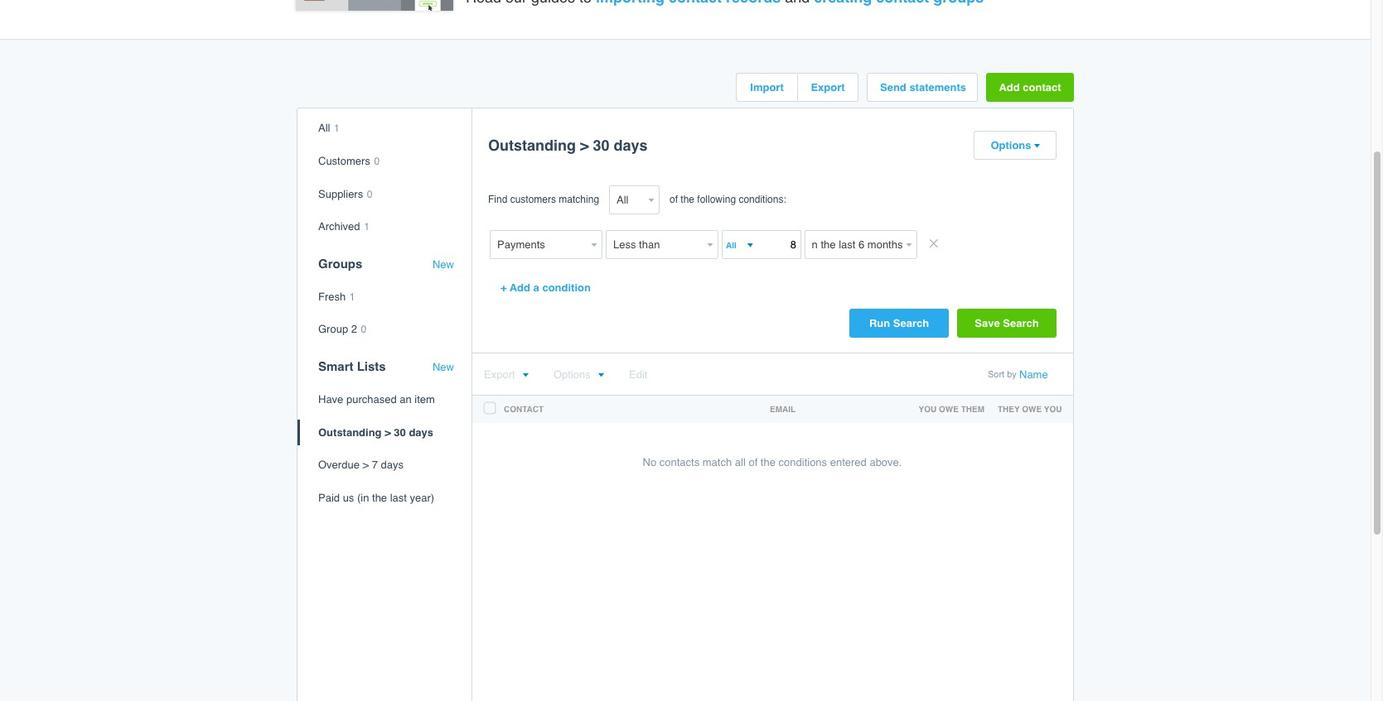 Task type: describe. For each thing, give the bounding box(es) containing it.
following
[[697, 194, 736, 206]]

search for save search
[[1003, 318, 1039, 330]]

item
[[415, 394, 435, 406]]

export for left export button
[[484, 369, 515, 382]]

smart
[[318, 360, 354, 374]]

1 you from the left
[[919, 405, 937, 415]]

customers
[[510, 194, 556, 206]]

0.00 text field
[[722, 231, 801, 260]]

0 for customers
[[374, 156, 380, 167]]

import
[[750, 82, 784, 94]]

no contacts match all of the conditions entered above.
[[643, 457, 902, 469]]

options for of the following conditions:
[[991, 140, 1031, 152]]

sort by name
[[988, 369, 1048, 382]]

add contact
[[999, 82, 1061, 94]]

new for smart lists
[[433, 361, 454, 374]]

match
[[703, 457, 732, 469]]

2
[[351, 324, 357, 336]]

0 vertical spatial export button
[[798, 74, 858, 101]]

1 for all
[[334, 123, 340, 135]]

overdue
[[318, 459, 360, 472]]

run
[[869, 318, 890, 330]]

el image
[[1033, 144, 1040, 149]]

0 horizontal spatial 30
[[394, 426, 406, 439]]

save
[[975, 318, 1000, 330]]

options for email
[[554, 369, 591, 382]]

find customers matching
[[488, 194, 599, 206]]

matching
[[559, 194, 599, 206]]

7
[[372, 459, 378, 472]]

1 horizontal spatial outstanding
[[488, 137, 576, 154]]

fresh
[[318, 291, 346, 303]]

lists
[[357, 360, 386, 374]]

import button
[[737, 74, 797, 101]]

us
[[343, 492, 354, 505]]

1 horizontal spatial the
[[681, 194, 695, 206]]

they
[[998, 405, 1020, 415]]

send statements button
[[868, 74, 977, 101]]

1 for fresh
[[350, 292, 355, 303]]

2 vertical spatial >
[[363, 459, 369, 472]]

1 vertical spatial >
[[385, 426, 391, 439]]

1 for archived
[[364, 221, 370, 233]]

purchased
[[346, 394, 397, 406]]

+ add a condition button
[[488, 274, 603, 303]]

1 horizontal spatial of
[[749, 457, 758, 469]]

edit button
[[629, 369, 648, 382]]

no
[[643, 457, 657, 469]]

0 for suppliers
[[367, 189, 373, 200]]

of the following conditions:
[[670, 194, 786, 206]]

0 horizontal spatial add
[[510, 282, 530, 295]]

0 vertical spatial add
[[999, 82, 1020, 94]]

year)
[[410, 492, 434, 505]]

search for run search
[[893, 318, 929, 330]]

options button for email
[[554, 369, 604, 382]]

0 horizontal spatial the
[[372, 492, 387, 505]]

run search
[[869, 318, 929, 330]]

contact
[[1023, 82, 1061, 94]]

owe for you
[[939, 405, 959, 415]]

contacts
[[660, 457, 700, 469]]

contact
[[504, 405, 544, 415]]

overdue > 7 days
[[318, 459, 404, 472]]

fresh 1
[[318, 291, 355, 303]]

find
[[488, 194, 508, 206]]

email
[[770, 405, 796, 415]]

0 horizontal spatial export button
[[484, 369, 528, 382]]



Task type: locate. For each thing, give the bounding box(es) containing it.
1 horizontal spatial add
[[999, 82, 1020, 94]]

export button
[[798, 74, 858, 101], [484, 369, 528, 382]]

el image for options
[[597, 373, 604, 379]]

smart lists
[[318, 360, 386, 374]]

send statements
[[880, 82, 966, 94]]

1 vertical spatial add
[[510, 282, 530, 295]]

save search
[[975, 318, 1039, 330]]

1 horizontal spatial you
[[1044, 405, 1062, 415]]

1 horizontal spatial days
[[409, 426, 434, 439]]

add contact button
[[986, 73, 1074, 102]]

1 horizontal spatial export
[[811, 82, 845, 94]]

1 vertical spatial new link
[[433, 361, 454, 374]]

0 vertical spatial outstanding > 30 days
[[488, 137, 648, 154]]

1 vertical spatial days
[[409, 426, 434, 439]]

2 vertical spatial the
[[372, 492, 387, 505]]

1 inside all 1
[[334, 123, 340, 135]]

0 horizontal spatial 1
[[334, 123, 340, 135]]

entered
[[830, 457, 867, 469]]

el image up the contact
[[522, 373, 528, 379]]

export for the top export button
[[811, 82, 845, 94]]

0 inside group 2 0
[[361, 324, 367, 336]]

add right the +
[[510, 282, 530, 295]]

the left following at the right top of the page
[[681, 194, 695, 206]]

1 vertical spatial options
[[554, 369, 591, 382]]

of
[[670, 194, 678, 206], [749, 457, 758, 469]]

1 vertical spatial export
[[484, 369, 515, 382]]

export button up the contact
[[484, 369, 528, 382]]

the
[[681, 194, 695, 206], [761, 457, 776, 469], [372, 492, 387, 505]]

statements
[[910, 82, 966, 94]]

0 vertical spatial outstanding
[[488, 137, 576, 154]]

have
[[318, 394, 343, 406]]

1 horizontal spatial 1
[[350, 292, 355, 303]]

search
[[893, 318, 929, 330], [1003, 318, 1039, 330]]

days up all 'text box'
[[614, 137, 648, 154]]

1 right all
[[334, 123, 340, 135]]

send
[[880, 82, 907, 94]]

search inside button
[[893, 318, 929, 330]]

add
[[999, 82, 1020, 94], [510, 282, 530, 295]]

2 new from the top
[[433, 361, 454, 374]]

options left edit button
[[554, 369, 591, 382]]

2 el image from the left
[[597, 373, 604, 379]]

0 horizontal spatial outstanding > 30 days
[[318, 426, 434, 439]]

0 vertical spatial export
[[811, 82, 845, 94]]

group 2 0
[[318, 324, 367, 336]]

export inside button
[[811, 82, 845, 94]]

1 vertical spatial export button
[[484, 369, 528, 382]]

2 search from the left
[[1003, 318, 1039, 330]]

1 vertical spatial 1
[[364, 221, 370, 233]]

you owe them
[[919, 405, 985, 415]]

owe right they
[[1022, 405, 1042, 415]]

search inside 'button'
[[1003, 318, 1039, 330]]

1 vertical spatial the
[[761, 457, 776, 469]]

1 vertical spatial options button
[[554, 369, 604, 382]]

1
[[334, 123, 340, 135], [364, 221, 370, 233], [350, 292, 355, 303]]

they owe you
[[998, 405, 1062, 415]]

el image for export
[[522, 373, 528, 379]]

1 new from the top
[[433, 258, 454, 271]]

0 horizontal spatial el image
[[522, 373, 528, 379]]

new
[[433, 258, 454, 271], [433, 361, 454, 374]]

0 horizontal spatial options button
[[554, 369, 604, 382]]

of left following at the right top of the page
[[670, 194, 678, 206]]

owe for they
[[1022, 405, 1042, 415]]

search right run
[[893, 318, 929, 330]]

archived 1
[[318, 221, 370, 233]]

all 1
[[318, 122, 340, 135]]

2 new link from the top
[[433, 361, 454, 374]]

new for groups
[[433, 258, 454, 271]]

conditions:
[[739, 194, 786, 206]]

you
[[919, 405, 937, 415], [1044, 405, 1062, 415]]

customers
[[318, 155, 370, 167]]

them
[[961, 405, 985, 415]]

0 horizontal spatial search
[[893, 318, 929, 330]]

all
[[318, 122, 330, 135]]

edit
[[629, 369, 648, 382]]

1 vertical spatial of
[[749, 457, 758, 469]]

new link for smart lists
[[433, 361, 454, 374]]

2 vertical spatial 1
[[350, 292, 355, 303]]

days
[[614, 137, 648, 154], [409, 426, 434, 439], [381, 459, 404, 472]]

0 horizontal spatial outstanding
[[318, 426, 382, 439]]

suppliers
[[318, 188, 363, 200]]

0 vertical spatial days
[[614, 137, 648, 154]]

new link
[[433, 258, 454, 271], [433, 361, 454, 374]]

1 new link from the top
[[433, 258, 454, 271]]

0 horizontal spatial you
[[919, 405, 937, 415]]

1 horizontal spatial options button
[[975, 132, 1056, 159]]

> down have purchased an item
[[385, 426, 391, 439]]

last
[[390, 492, 407, 505]]

outstanding > 30 days up matching
[[488, 137, 648, 154]]

2 owe from the left
[[1022, 405, 1042, 415]]

options button left edit
[[554, 369, 604, 382]]

of right all
[[749, 457, 758, 469]]

0 vertical spatial new link
[[433, 258, 454, 271]]

1 right archived
[[364, 221, 370, 233]]

sort
[[988, 370, 1005, 381]]

30 down an
[[394, 426, 406, 439]]

outstanding
[[488, 137, 576, 154], [318, 426, 382, 439]]

have purchased an item
[[318, 394, 435, 406]]

1 horizontal spatial >
[[385, 426, 391, 439]]

above.
[[870, 457, 902, 469]]

2 horizontal spatial the
[[761, 457, 776, 469]]

the right all
[[761, 457, 776, 469]]

1 vertical spatial 0
[[367, 189, 373, 200]]

options button
[[975, 132, 1056, 159], [554, 369, 604, 382]]

1 owe from the left
[[939, 405, 959, 415]]

0 vertical spatial options button
[[975, 132, 1056, 159]]

0 vertical spatial the
[[681, 194, 695, 206]]

by
[[1007, 370, 1017, 381]]

paid us (in the last year)
[[318, 492, 434, 505]]

0 horizontal spatial owe
[[939, 405, 959, 415]]

el image inside export button
[[522, 373, 528, 379]]

1 horizontal spatial search
[[1003, 318, 1039, 330]]

0
[[374, 156, 380, 167], [367, 189, 373, 200], [361, 324, 367, 336]]

1 vertical spatial outstanding > 30 days
[[318, 426, 434, 439]]

run search button
[[850, 309, 949, 338]]

groups
[[318, 257, 362, 271]]

0 horizontal spatial days
[[381, 459, 404, 472]]

0 right customers
[[374, 156, 380, 167]]

1 horizontal spatial el image
[[597, 373, 604, 379]]

the right "(in"
[[372, 492, 387, 505]]

2 vertical spatial 0
[[361, 324, 367, 336]]

0 vertical spatial of
[[670, 194, 678, 206]]

2 horizontal spatial 1
[[364, 221, 370, 233]]

outstanding > 30 days down have purchased an item
[[318, 426, 434, 439]]

owe
[[939, 405, 959, 415], [1022, 405, 1042, 415]]

you left them
[[919, 405, 937, 415]]

0 right 2
[[361, 324, 367, 336]]

outstanding up customers
[[488, 137, 576, 154]]

add left contact
[[999, 82, 1020, 94]]

1 horizontal spatial outstanding > 30 days
[[488, 137, 648, 154]]

outstanding up overdue > 7 days
[[318, 426, 382, 439]]

you down name button
[[1044, 405, 1062, 415]]

export button right import button
[[798, 74, 858, 101]]

2 you from the left
[[1044, 405, 1062, 415]]

30 up matching
[[593, 137, 610, 154]]

group
[[318, 324, 348, 336]]

2 horizontal spatial days
[[614, 137, 648, 154]]

a
[[533, 282, 539, 295]]

None text field
[[805, 231, 903, 260]]

0 horizontal spatial >
[[363, 459, 369, 472]]

>
[[580, 137, 589, 154], [385, 426, 391, 439], [363, 459, 369, 472]]

1 vertical spatial new
[[433, 361, 454, 374]]

options button down add contact
[[975, 132, 1056, 159]]

None text field
[[490, 231, 588, 260], [606, 231, 704, 260], [724, 237, 745, 254], [490, 231, 588, 260], [606, 231, 704, 260], [724, 237, 745, 254]]

+
[[501, 282, 507, 295]]

(in
[[357, 492, 369, 505]]

1 inside archived 1
[[364, 221, 370, 233]]

0 horizontal spatial export
[[484, 369, 515, 382]]

0 vertical spatial >
[[580, 137, 589, 154]]

export
[[811, 82, 845, 94], [484, 369, 515, 382]]

0 horizontal spatial of
[[670, 194, 678, 206]]

export right import button
[[811, 82, 845, 94]]

0 horizontal spatial options
[[554, 369, 591, 382]]

1 horizontal spatial 30
[[593, 137, 610, 154]]

1 horizontal spatial owe
[[1022, 405, 1042, 415]]

days down item
[[409, 426, 434, 439]]

name
[[1019, 369, 1048, 382]]

1 vertical spatial 30
[[394, 426, 406, 439]]

1 vertical spatial outstanding
[[318, 426, 382, 439]]

2 horizontal spatial >
[[580, 137, 589, 154]]

archived
[[318, 221, 360, 233]]

0 inside suppliers 0
[[367, 189, 373, 200]]

el image left edit button
[[597, 373, 604, 379]]

0 vertical spatial 30
[[593, 137, 610, 154]]

2 vertical spatial days
[[381, 459, 404, 472]]

conditions
[[779, 457, 827, 469]]

el image
[[522, 373, 528, 379], [597, 373, 604, 379]]

all
[[735, 457, 746, 469]]

0 vertical spatial new
[[433, 258, 454, 271]]

1 el image from the left
[[522, 373, 528, 379]]

days right "7"
[[381, 459, 404, 472]]

0 vertical spatial 0
[[374, 156, 380, 167]]

1 search from the left
[[893, 318, 929, 330]]

suppliers 0
[[318, 188, 373, 200]]

0 right "suppliers"
[[367, 189, 373, 200]]

options button for of the following conditions:
[[975, 132, 1056, 159]]

customers 0
[[318, 155, 380, 167]]

> left "7"
[[363, 459, 369, 472]]

name button
[[1019, 369, 1048, 382]]

30
[[593, 137, 610, 154], [394, 426, 406, 439]]

outstanding > 30 days
[[488, 137, 648, 154], [318, 426, 434, 439]]

1 horizontal spatial export button
[[798, 74, 858, 101]]

export up the contact
[[484, 369, 515, 382]]

options left el icon
[[991, 140, 1031, 152]]

condition
[[542, 282, 591, 295]]

> up matching
[[580, 137, 589, 154]]

save search button
[[957, 309, 1057, 338]]

1 right fresh
[[350, 292, 355, 303]]

options
[[991, 140, 1031, 152], [554, 369, 591, 382]]

new link for groups
[[433, 258, 454, 271]]

1 horizontal spatial options
[[991, 140, 1031, 152]]

0 vertical spatial 1
[[334, 123, 340, 135]]

+ add a condition
[[501, 282, 591, 295]]

All text field
[[609, 186, 645, 215]]

search right the 'save'
[[1003, 318, 1039, 330]]

0 vertical spatial options
[[991, 140, 1031, 152]]

an
[[400, 394, 412, 406]]

paid
[[318, 492, 340, 505]]

1 inside fresh 1
[[350, 292, 355, 303]]

0 inside customers 0
[[374, 156, 380, 167]]

owe left them
[[939, 405, 959, 415]]



Task type: vqa. For each thing, say whether or not it's contained in the screenshot.


